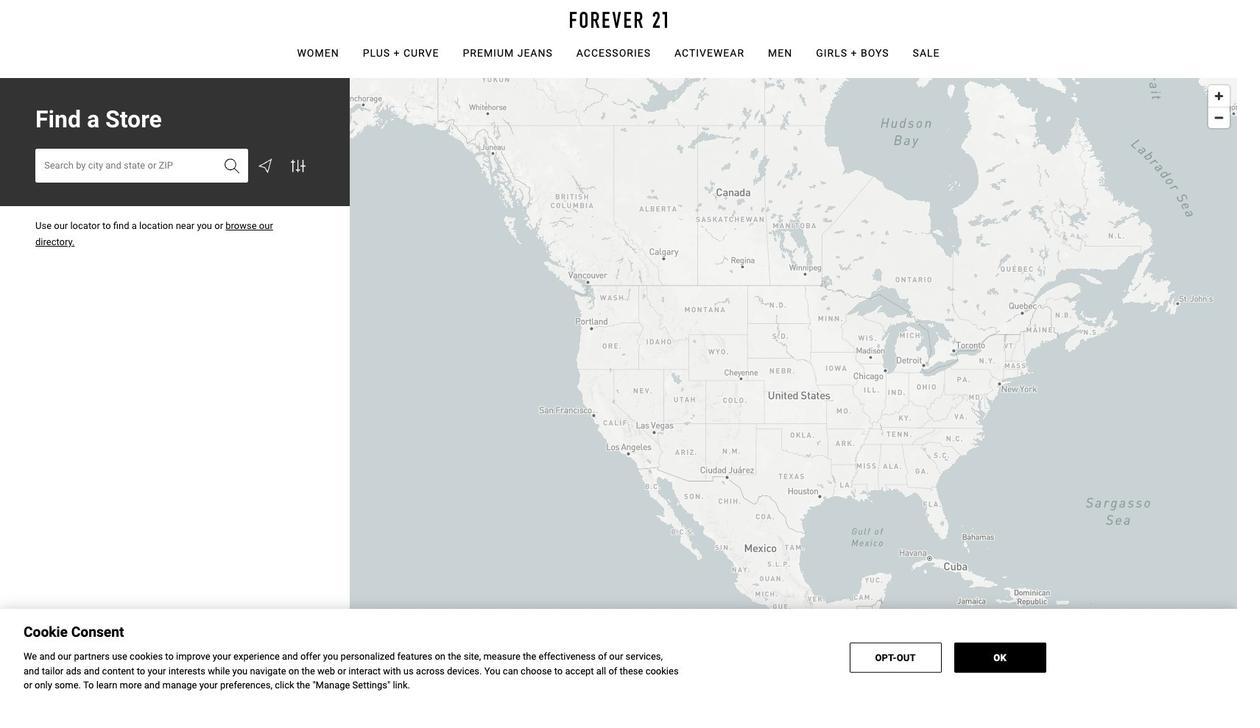 Task type: locate. For each thing, give the bounding box(es) containing it.
Search by city and state or ZIP text field
[[35, 149, 248, 183]]

forever 21 image
[[570, 12, 667, 28]]

zoom out image
[[1209, 108, 1230, 128]]

map region
[[350, 78, 1237, 709]]



Task type: describe. For each thing, give the bounding box(es) containing it.
zoom in image
[[1209, 85, 1230, 107]]



